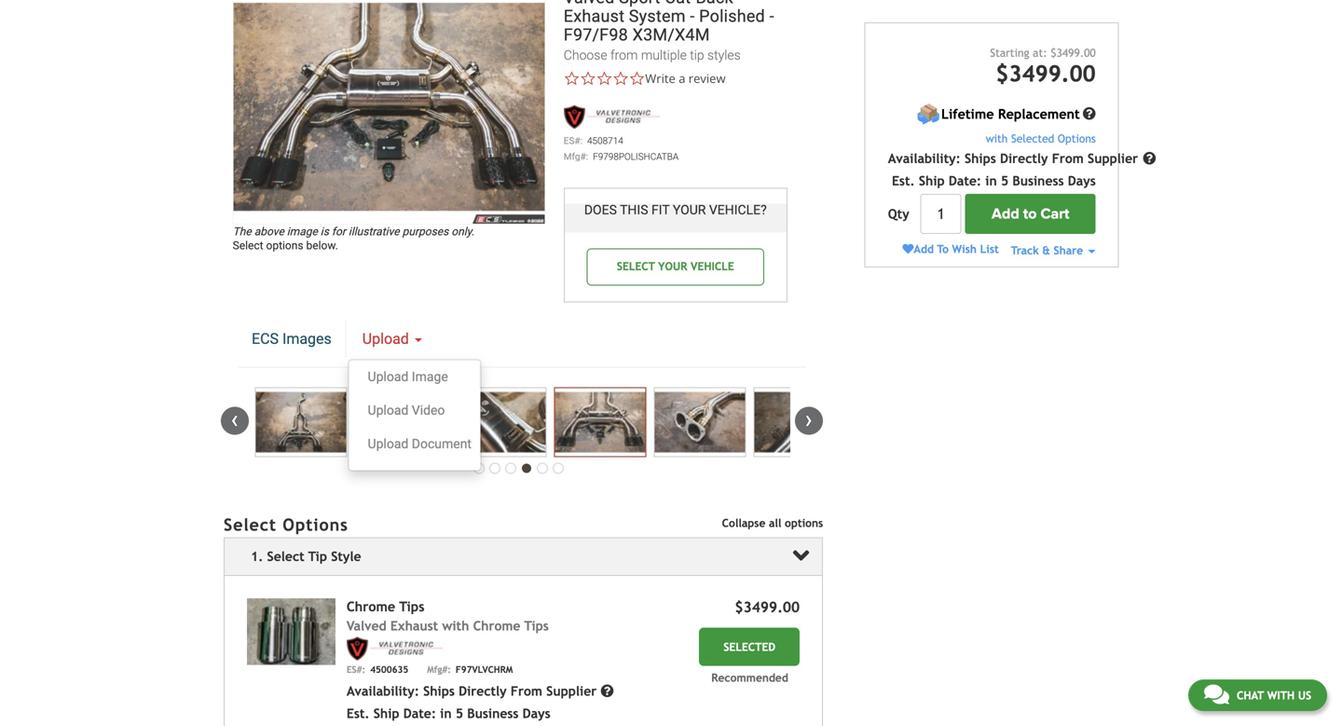Task type: describe. For each thing, give the bounding box(es) containing it.
ships for valved exhaust with chrome tips
[[423, 684, 455, 699]]

f9798polishcatba
[[593, 151, 679, 162]]

all options
[[769, 516, 823, 529]]

multiple
[[641, 47, 687, 63]]

upload video link
[[349, 399, 480, 423]]

select options
[[224, 515, 348, 535]]

the above image is for illustrative purposes only. select options below.
[[233, 225, 474, 252]]

3 empty star image from the left
[[613, 71, 629, 87]]

upload image link
[[349, 365, 480, 389]]

valved inside valved sport cat-back exhaust system - polished - f97/f98 x3m/x4m choose from multiple tip styles
[[564, 0, 615, 8]]

availability: ships directly from supplier for 3499.00
[[888, 151, 1142, 166]]

question circle image for 3499.00
[[1143, 152, 1156, 165]]

vehicle
[[691, 260, 734, 273]]

comments image
[[1204, 683, 1230, 706]]

supplier for 3499.00
[[1088, 151, 1138, 166]]

1 empty star image from the left
[[564, 71, 580, 87]]

select your vehicle
[[617, 260, 734, 273]]

to
[[1023, 205, 1037, 223]]

tip
[[690, 47, 704, 63]]

add to wish list
[[914, 242, 999, 255]]

› link
[[795, 407, 823, 435]]

us
[[1298, 689, 1312, 702]]

chrome tips valved exhaust with chrome tips
[[347, 599, 549, 633]]

0 horizontal spatial valvetronic designs image
[[347, 637, 443, 660]]

ships for 3499.00
[[965, 151, 996, 166]]

purposes
[[402, 225, 449, 238]]

f97vlvchrm
[[456, 664, 513, 675]]

valved sport cat-back exhaust system - polished - f97/f98 x3m/x4m choose from multiple tip styles
[[564, 0, 774, 63]]

4500635
[[370, 664, 409, 675]]

question circle image
[[1083, 107, 1096, 120]]

directly for 3499.00
[[1000, 151, 1048, 166]]

above
[[254, 225, 284, 238]]

all
[[769, 516, 782, 529]]

est. for valved exhaust with chrome tips
[[347, 706, 370, 721]]

‹ link
[[221, 407, 249, 435]]

select for select options
[[224, 515, 277, 535]]

select for select your vehicle
[[617, 260, 655, 273]]

illustrative
[[349, 225, 400, 238]]

angle down image
[[793, 543, 809, 569]]

heart image
[[903, 243, 914, 255]]

image
[[412, 369, 448, 385]]

date: for valved exhaust with chrome tips
[[403, 706, 436, 721]]

qty
[[888, 206, 910, 221]]

system
[[629, 7, 686, 26]]

below.
[[306, 239, 338, 252]]

0 vertical spatial tips
[[399, 599, 425, 614]]

back
[[696, 0, 733, 8]]

›
[[805, 407, 813, 432]]

availability: for valved exhaust with chrome tips
[[347, 684, 419, 699]]

1 vertical spatial chrome
[[473, 618, 521, 633]]

at:
[[1033, 46, 1048, 59]]

f97/f98
[[564, 25, 628, 45]]

chat with us link
[[1188, 680, 1328, 711]]

2 - from the left
[[770, 7, 774, 26]]

options inside the above image is for illustrative purposes only. select options below.
[[266, 239, 304, 252]]

select inside the above image is for illustrative purposes only. select options below.
[[233, 239, 263, 252]]

lifetime replacement
[[942, 106, 1080, 122]]

lifetime
[[942, 106, 994, 122]]

2 vertical spatial 3499.00
[[744, 599, 800, 616]]

ship for 3499.00
[[919, 173, 945, 188]]

selected options
[[1011, 132, 1096, 145]]

for
[[332, 225, 346, 238]]

a
[[679, 70, 686, 87]]

upload for upload
[[362, 330, 413, 348]]

options for select options
[[283, 515, 348, 535]]

ecs
[[252, 330, 279, 348]]

sport
[[619, 0, 661, 8]]

ecs images
[[252, 330, 332, 348]]

est. ship date: in 5 business days for valved exhaust with chrome tips
[[347, 706, 551, 721]]

with inside chrome tips valved exhaust with chrome tips
[[442, 618, 469, 633]]

starting at: $ 3499.00 3499.00
[[990, 46, 1096, 87]]

polished
[[699, 7, 765, 26]]

track & share button
[[1011, 244, 1096, 257]]

2 empty star image from the left
[[629, 71, 645, 87]]

choose
[[564, 47, 607, 63]]

replacement
[[998, 106, 1080, 122]]

upload for upload video
[[368, 403, 409, 418]]

add to cart
[[992, 205, 1070, 223]]

exhaust inside chrome tips valved exhaust with chrome tips
[[390, 618, 438, 633]]

review
[[689, 70, 726, 87]]

0 vertical spatial 3499.00
[[1057, 46, 1096, 59]]

write a review link
[[645, 70, 726, 87]]

write
[[645, 70, 676, 87]]

business for 3499.00
[[1013, 173, 1064, 188]]

share
[[1054, 244, 1083, 257]]

availability: for 3499.00
[[888, 151, 961, 166]]



Task type: vqa. For each thing, say whether or not it's contained in the screenshot.
5 Reviews
no



Task type: locate. For each thing, give the bounding box(es) containing it.
0 horizontal spatial supplier
[[546, 684, 597, 699]]

business down f97vlvchrm
[[467, 706, 519, 721]]

0 horizontal spatial from
[[511, 684, 543, 699]]

1 vertical spatial exhaust
[[390, 618, 438, 633]]

0 horizontal spatial est. ship date: in 5 business days
[[347, 706, 551, 721]]

$
[[1051, 46, 1057, 59]]

empty star image down choose on the left top of page
[[564, 71, 580, 87]]

the
[[233, 225, 251, 238]]

supplier
[[1088, 151, 1138, 166], [546, 684, 597, 699]]

0 horizontal spatial date:
[[403, 706, 436, 721]]

1 vertical spatial valvetronic designs image
[[347, 637, 443, 660]]

0 horizontal spatial options
[[266, 239, 304, 252]]

upload
[[362, 330, 413, 348], [368, 369, 409, 385], [368, 403, 409, 418], [368, 436, 409, 452]]

add to wish list link
[[903, 242, 999, 255]]

options
[[266, 239, 304, 252], [785, 516, 823, 529]]

1 vertical spatial ship
[[374, 706, 400, 721]]

exhaust
[[564, 7, 625, 26], [390, 618, 438, 633]]

upload for upload image
[[368, 369, 409, 385]]

1 vertical spatial select
[[617, 260, 655, 273]]

directly for valved exhaust with chrome tips
[[459, 684, 507, 699]]

0 vertical spatial supplier
[[1088, 151, 1138, 166]]

0 vertical spatial availability:
[[888, 151, 961, 166]]

starting
[[990, 46, 1030, 59]]

chrome up the 4500635
[[347, 599, 395, 614]]

question circle image for valved exhaust with chrome tips
[[601, 685, 614, 698]]

track & share
[[1011, 244, 1087, 257]]

0 vertical spatial with
[[442, 618, 469, 633]]

1 horizontal spatial availability: ships directly from supplier
[[888, 151, 1142, 166]]

1 horizontal spatial 5
[[1001, 173, 1009, 188]]

est.
[[892, 173, 915, 188], [347, 706, 370, 721]]

1 horizontal spatial options
[[1058, 132, 1096, 145]]

days
[[1068, 173, 1096, 188], [523, 706, 551, 721]]

ecs images link
[[238, 320, 346, 357]]

empty star image
[[580, 71, 596, 87], [596, 71, 613, 87], [613, 71, 629, 87]]

directly down f97vlvchrm
[[459, 684, 507, 699]]

0 vertical spatial from
[[1052, 151, 1084, 166]]

1 horizontal spatial in
[[986, 173, 997, 188]]

date: for 3499.00
[[949, 173, 982, 188]]

es#: 4508714 mfg#: f9798polishcatba
[[564, 135, 679, 162]]

from down f97vlvchrm
[[511, 684, 543, 699]]

0 horizontal spatial options
[[283, 515, 348, 535]]

1 vertical spatial in
[[440, 706, 452, 721]]

0 vertical spatial add
[[992, 205, 1020, 223]]

directly
[[1000, 151, 1048, 166], [459, 684, 507, 699]]

upload button
[[348, 320, 436, 357]]

availability: down the 4500635
[[347, 684, 419, 699]]

- left back at the top of the page
[[690, 7, 695, 26]]

is
[[320, 225, 329, 238]]

0 horizontal spatial chrome
[[347, 599, 395, 614]]

est. ship date: in 5 business days down f97vlvchrm
[[347, 706, 551, 721]]

chat with us
[[1237, 689, 1312, 702]]

your
[[658, 260, 687, 273]]

availability: ships directly from supplier down f97vlvchrm
[[347, 684, 601, 699]]

upload down upload image
[[368, 403, 409, 418]]

est. ship date: in 5 business days
[[892, 173, 1096, 188], [347, 706, 551, 721]]

upload down upload dropdown button at the top of page
[[368, 369, 409, 385]]

chrome up f97vlvchrm
[[473, 618, 521, 633]]

4508714
[[587, 135, 623, 147]]

0 horizontal spatial 5
[[456, 706, 463, 721]]

days for 3499.00
[[1068, 173, 1096, 188]]

exhaust inside valved sport cat-back exhaust system - polished - f97/f98 x3m/x4m choose from multiple tip styles
[[564, 7, 625, 26]]

in for valved exhaust with chrome tips
[[440, 706, 452, 721]]

select
[[233, 239, 263, 252], [617, 260, 655, 273], [224, 515, 277, 535]]

cat-
[[665, 0, 696, 8]]

business for valved exhaust with chrome tips
[[467, 706, 519, 721]]

0 vertical spatial valvetronic designs image
[[564, 106, 660, 129]]

0 vertical spatial exhaust
[[564, 7, 625, 26]]

upload for upload document
[[368, 436, 409, 452]]

0 vertical spatial 5
[[1001, 173, 1009, 188]]

0 horizontal spatial -
[[690, 7, 695, 26]]

date: down the 4500635
[[403, 706, 436, 721]]

0 vertical spatial est. ship date: in 5 business days
[[892, 173, 1096, 188]]

1 horizontal spatial from
[[1052, 151, 1084, 166]]

document
[[412, 436, 472, 452]]

image
[[287, 225, 318, 238]]

0 horizontal spatial in
[[440, 706, 452, 721]]

5 up add to cart
[[1001, 173, 1009, 188]]

0 vertical spatial directly
[[1000, 151, 1048, 166]]

3499.00
[[1057, 46, 1096, 59], [1009, 61, 1096, 87], [744, 599, 800, 616]]

0 horizontal spatial availability: ships directly from supplier
[[347, 684, 601, 699]]

availability: ships directly from supplier down selected
[[888, 151, 1142, 166]]

x3m/x4m
[[633, 25, 710, 45]]

1 horizontal spatial with
[[1267, 689, 1295, 702]]

upload down upload video
[[368, 436, 409, 452]]

directly down selected
[[1000, 151, 1048, 166]]

upload video
[[368, 403, 445, 418]]

menu containing upload image
[[348, 359, 482, 471]]

1 vertical spatial ships
[[423, 684, 455, 699]]

0 vertical spatial days
[[1068, 173, 1096, 188]]

cart
[[1041, 205, 1070, 223]]

1 horizontal spatial availability:
[[888, 151, 961, 166]]

0 horizontal spatial business
[[467, 706, 519, 721]]

1 vertical spatial add
[[914, 242, 934, 255]]

5 down f97vlvchrm
[[456, 706, 463, 721]]

None text field
[[921, 194, 962, 234]]

exhaust up the 4500635
[[390, 618, 438, 633]]

1 horizontal spatial question circle image
[[1143, 152, 1156, 165]]

0 vertical spatial in
[[986, 173, 997, 188]]

valved inside chrome tips valved exhaust with chrome tips
[[347, 618, 387, 633]]

0 horizontal spatial ship
[[374, 706, 400, 721]]

3499.00 right at:
[[1057, 46, 1096, 59]]

ship down this product is lifetime replacement eligible image
[[919, 173, 945, 188]]

0 horizontal spatial days
[[523, 706, 551, 721]]

upload up upload image
[[362, 330, 413, 348]]

1 vertical spatial supplier
[[546, 684, 597, 699]]

0 vertical spatial options
[[1058, 132, 1096, 145]]

0 horizontal spatial tips
[[399, 599, 425, 614]]

1 vertical spatial directly
[[459, 684, 507, 699]]

0 horizontal spatial add
[[914, 242, 934, 255]]

valvetronic designs image up 4508714
[[564, 106, 660, 129]]

0 vertical spatial ship
[[919, 173, 945, 188]]

0 horizontal spatial valved
[[347, 618, 387, 633]]

est. ship date: in 5 business days for 3499.00
[[892, 173, 1096, 188]]

ship down the 4500635
[[374, 706, 400, 721]]

0 vertical spatial question circle image
[[1143, 152, 1156, 165]]

options right the all
[[785, 516, 823, 529]]

from for 3499.00
[[1052, 151, 1084, 166]]

1 - from the left
[[690, 7, 695, 26]]

1 horizontal spatial ships
[[965, 151, 996, 166]]

days for valved exhaust with chrome tips
[[523, 706, 551, 721]]

chrome
[[347, 599, 395, 614], [473, 618, 521, 633]]

est. ship date: in 5 business days up to
[[892, 173, 1096, 188]]

selected
[[1011, 132, 1055, 145]]

1 horizontal spatial exhaust
[[564, 7, 625, 26]]

add to cart button
[[966, 194, 1096, 234]]

1 vertical spatial tips
[[524, 618, 549, 633]]

valved
[[564, 0, 615, 8], [347, 618, 387, 633]]

with
[[442, 618, 469, 633], [1267, 689, 1295, 702]]

upload inside upload image 'link'
[[368, 369, 409, 385]]

0 vertical spatial business
[[1013, 173, 1064, 188]]

upload document link
[[349, 432, 480, 456]]

add
[[992, 205, 1020, 223], [914, 242, 934, 255]]

availability:
[[888, 151, 961, 166], [347, 684, 419, 699]]

0 horizontal spatial exhaust
[[390, 618, 438, 633]]

1 horizontal spatial date:
[[949, 173, 982, 188]]

write a review
[[645, 70, 726, 87]]

1 horizontal spatial directly
[[1000, 151, 1048, 166]]

2 empty star image from the left
[[596, 71, 613, 87]]

1 vertical spatial availability: ships directly from supplier
[[347, 684, 601, 699]]

1 vertical spatial days
[[523, 706, 551, 721]]

1 vertical spatial business
[[467, 706, 519, 721]]

est. for 3499.00
[[892, 173, 915, 188]]

add inside button
[[992, 205, 1020, 223]]

0 vertical spatial options
[[266, 239, 304, 252]]

wish
[[952, 242, 977, 255]]

1 vertical spatial with
[[1267, 689, 1295, 702]]

1 vertical spatial 5
[[456, 706, 463, 721]]

3499.00 down $
[[1009, 61, 1096, 87]]

business up the "add to cart" button
[[1013, 173, 1064, 188]]

options down above
[[266, 239, 304, 252]]

1 vertical spatial question circle image
[[601, 685, 614, 698]]

1 horizontal spatial est. ship date: in 5 business days
[[892, 173, 1096, 188]]

add for add to cart
[[992, 205, 1020, 223]]

1 empty star image from the left
[[580, 71, 596, 87]]

upload document
[[368, 436, 472, 452]]

&
[[1043, 244, 1050, 257]]

0 horizontal spatial directly
[[459, 684, 507, 699]]

valved up f97/f98
[[564, 0, 615, 8]]

in for 3499.00
[[986, 173, 997, 188]]

availability: ships directly from supplier for valved exhaust with chrome tips
[[347, 684, 601, 699]]

1 vertical spatial date:
[[403, 706, 436, 721]]

valvetronic designs image
[[564, 106, 660, 129], [347, 637, 443, 660]]

from
[[611, 47, 638, 63]]

0 vertical spatial select
[[233, 239, 263, 252]]

‹
[[231, 407, 239, 432]]

track
[[1011, 244, 1039, 257]]

0 horizontal spatial with
[[442, 618, 469, 633]]

0 horizontal spatial est.
[[347, 706, 370, 721]]

1 vertical spatial valved
[[347, 618, 387, 633]]

upload inside upload video link
[[368, 403, 409, 418]]

video
[[412, 403, 445, 418]]

list
[[980, 242, 999, 255]]

upload inside upload dropdown button
[[362, 330, 413, 348]]

0 vertical spatial ships
[[965, 151, 996, 166]]

2 vertical spatial select
[[224, 515, 277, 535]]

1 vertical spatial est.
[[347, 706, 370, 721]]

1 horizontal spatial chrome
[[473, 618, 521, 633]]

valved up the 4500635
[[347, 618, 387, 633]]

ships down chrome tips valved exhaust with chrome tips
[[423, 684, 455, 699]]

to
[[937, 242, 949, 255]]

ships down lifetime
[[965, 151, 996, 166]]

ship for valved exhaust with chrome tips
[[374, 706, 400, 721]]

question circle image
[[1143, 152, 1156, 165], [601, 685, 614, 698]]

exhaust up choose on the left top of page
[[564, 7, 625, 26]]

this product is lifetime replacement eligible image
[[917, 103, 940, 126]]

0 horizontal spatial ships
[[423, 684, 455, 699]]

1 horizontal spatial add
[[992, 205, 1020, 223]]

upload inside "upload document" link
[[368, 436, 409, 452]]

5 for valved exhaust with chrome tips
[[456, 706, 463, 721]]

only.
[[451, 225, 474, 238]]

valvetronic designs image up the 4500635
[[347, 637, 443, 660]]

menu
[[348, 359, 482, 471]]

1 horizontal spatial valved
[[564, 0, 615, 8]]

3499.00 down 'angle down' image
[[744, 599, 800, 616]]

es#:
[[564, 135, 583, 147]]

1 horizontal spatial options
[[785, 516, 823, 529]]

1 horizontal spatial valvetronic designs image
[[564, 106, 660, 129]]

availability: down this product is lifetime replacement eligible image
[[888, 151, 961, 166]]

options
[[1058, 132, 1096, 145], [283, 515, 348, 535]]

5 for 3499.00
[[1001, 173, 1009, 188]]

add for add to wish list
[[914, 242, 934, 255]]

in
[[986, 173, 997, 188], [440, 706, 452, 721]]

- right the 'polished' at the top right of page
[[770, 7, 774, 26]]

with left us
[[1267, 689, 1295, 702]]

empty star image
[[564, 71, 580, 87], [629, 71, 645, 87]]

1 horizontal spatial ship
[[919, 173, 945, 188]]

1 vertical spatial from
[[511, 684, 543, 699]]

1 vertical spatial options
[[283, 515, 348, 535]]

1 horizontal spatial est.
[[892, 173, 915, 188]]

0 vertical spatial est.
[[892, 173, 915, 188]]

1 horizontal spatial tips
[[524, 618, 549, 633]]

with up f97vlvchrm
[[442, 618, 469, 633]]

es#4508714 - f9798polishcatba - valved sport cat-back exhaust system - polished - f97/f98 x3m/x4m - choose from multiple tip styles - valvetronic designs - bmw image
[[233, 0, 546, 225], [255, 387, 347, 457], [355, 387, 447, 457], [454, 387, 547, 457], [554, 387, 647, 457], [654, 387, 746, 457], [754, 387, 846, 457]]

0 vertical spatial date:
[[949, 173, 982, 188]]

date:
[[949, 173, 982, 188], [403, 706, 436, 721]]

upload image
[[368, 369, 448, 385]]

styles
[[708, 47, 741, 63]]

1 vertical spatial 3499.00
[[1009, 61, 1096, 87]]

chat
[[1237, 689, 1264, 702]]

empty star image down from
[[629, 71, 645, 87]]

date: down lifetime
[[949, 173, 982, 188]]

mfg#:
[[564, 151, 588, 162]]

from for valved exhaust with chrome tips
[[511, 684, 543, 699]]

1 horizontal spatial -
[[770, 7, 774, 26]]

options for selected options
[[1058, 132, 1096, 145]]

1 vertical spatial est. ship date: in 5 business days
[[347, 706, 551, 721]]

1 horizontal spatial business
[[1013, 173, 1064, 188]]

images
[[282, 330, 332, 348]]

1 vertical spatial options
[[785, 516, 823, 529]]

0 vertical spatial availability: ships directly from supplier
[[888, 151, 1142, 166]]

0 vertical spatial chrome
[[347, 599, 395, 614]]

from down selected options
[[1052, 151, 1084, 166]]

supplier for valved exhaust with chrome tips
[[546, 684, 597, 699]]

from
[[1052, 151, 1084, 166], [511, 684, 543, 699]]

0 vertical spatial valved
[[564, 0, 615, 8]]

0 horizontal spatial empty star image
[[564, 71, 580, 87]]



